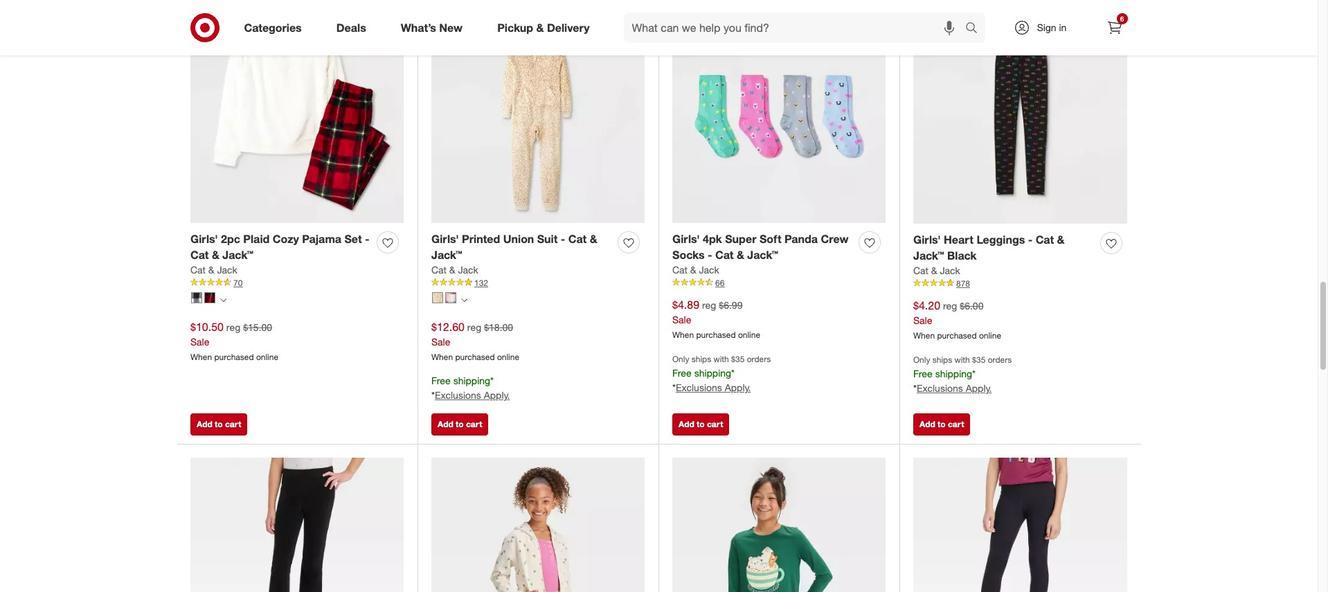 Task type: describe. For each thing, give the bounding box(es) containing it.
6 link
[[1099, 12, 1130, 43]]

girls' for girls' printed union suit - cat & jack™
[[431, 232, 459, 246]]

plaid
[[243, 232, 270, 246]]

sign in
[[1037, 21, 1067, 33]]

all colors image for $12.60
[[461, 297, 467, 303]]

$4.89 reg $6.99 sale when purchased online
[[672, 298, 760, 340]]

free for $4.89
[[672, 367, 692, 379]]

delivery
[[547, 20, 590, 34]]

cat inside girls' printed union suit - cat & jack™
[[568, 232, 587, 246]]

what's new
[[401, 20, 463, 34]]

when for $4.89
[[672, 330, 694, 340]]

cat & jack link for -
[[672, 263, 719, 277]]

$35 for $4.20
[[972, 355, 986, 365]]

girls' printed union suit - cat & jack™ link
[[431, 231, 612, 263]]

exclusions inside free shipping * * exclusions apply.
[[435, 389, 481, 401]]

add to cart button for $10.50
[[190, 413, 247, 435]]

jack™ inside girls' heart leggings - cat & jack™ black
[[913, 248, 944, 262]]

purchased for $4.20
[[937, 331, 977, 341]]

girls' 4pk super soft panda crew socks - cat & jack™
[[672, 232, 849, 262]]

$4.20 reg $6.00 sale when purchased online
[[913, 298, 1001, 341]]

apply. for $4.89
[[725, 382, 751, 394]]

$6.99
[[719, 299, 743, 311]]

$4.20
[[913, 298, 940, 312]]

purchased for $12.60
[[455, 352, 495, 363]]

pickup & delivery link
[[486, 12, 607, 43]]

cart for $10.50
[[225, 419, 241, 429]]

cat & jack link for cat
[[190, 263, 237, 277]]

suit
[[537, 232, 558, 246]]

jack™ inside girls' 4pk super soft panda crew socks - cat & jack™
[[747, 248, 778, 262]]

pickup & delivery
[[497, 20, 590, 34]]

$12.60 reg $18.00 sale when purchased online
[[431, 320, 519, 363]]

to for $10.50
[[215, 419, 223, 429]]

with for $4.20
[[955, 355, 970, 365]]

union
[[503, 232, 534, 246]]

to for $4.20
[[938, 419, 946, 429]]

cozy
[[273, 232, 299, 246]]

girls' for girls' 4pk super soft panda crew socks - cat & jack™
[[672, 232, 700, 246]]

cat & jack for -
[[672, 264, 719, 275]]

all colors element for $10.50
[[220, 295, 226, 304]]

online for $12.60
[[497, 352, 519, 363]]

set
[[344, 232, 362, 246]]

jack for -
[[699, 264, 719, 275]]

online for $10.50
[[256, 352, 278, 363]]

girls' 2pc plaid cozy pajama set - cat & jack™ link
[[190, 231, 371, 263]]

what's
[[401, 20, 436, 34]]

search button
[[959, 12, 992, 46]]

reg for $4.20
[[943, 300, 957, 311]]

sale for $12.60
[[431, 336, 450, 347]]

ships for $4.89
[[692, 354, 711, 364]]

reg for $12.60
[[467, 321, 481, 333]]

66 link
[[672, 277, 886, 289]]

cat & jack for cat
[[190, 264, 237, 275]]

pink image
[[445, 292, 456, 303]]

shipping for $4.89
[[694, 367, 731, 379]]

jack for cat
[[217, 264, 237, 275]]

reg for $4.89
[[702, 299, 716, 311]]

cat inside girls' heart leggings - cat & jack™ black
[[1036, 233, 1054, 246]]

with for $4.89
[[714, 354, 729, 364]]

black image
[[191, 292, 202, 303]]

black
[[947, 248, 977, 262]]

132 link
[[431, 277, 645, 289]]

exclusions for $4.20
[[917, 382, 963, 394]]

shipping inside free shipping * * exclusions apply.
[[453, 375, 490, 387]]

panda
[[785, 232, 818, 246]]

cat & jack link for jack™
[[431, 263, 478, 277]]

super
[[725, 232, 757, 246]]

$10.50
[[190, 320, 224, 334]]

70
[[233, 277, 243, 288]]

What can we help you find? suggestions appear below search field
[[624, 12, 968, 43]]

deals
[[336, 20, 366, 34]]

add to cart for $12.60
[[438, 419, 482, 429]]

add for $4.20
[[920, 419, 935, 429]]

online for $4.89
[[738, 330, 760, 340]]

add to cart button for $4.89
[[672, 413, 729, 435]]

2pc
[[221, 232, 240, 246]]

apply. for $4.20
[[966, 382, 992, 394]]

$35 for $4.89
[[731, 354, 745, 364]]

add to cart for $4.89
[[679, 419, 723, 429]]

cat & jack for black
[[913, 264, 960, 276]]

exclusions apply. button for $4.20
[[917, 382, 992, 396]]

cream image
[[432, 292, 443, 303]]

cat inside girls' 4pk super soft panda crew socks - cat & jack™
[[715, 248, 734, 262]]

pickup
[[497, 20, 533, 34]]

to for $12.60
[[456, 419, 464, 429]]

girls' heart leggings - cat & jack™ black link
[[913, 232, 1095, 264]]

0 horizontal spatial exclusions apply. button
[[435, 389, 510, 402]]

orders for $4.20
[[988, 355, 1012, 365]]

when for $10.50
[[190, 352, 212, 363]]

heart
[[944, 233, 974, 246]]

free inside free shipping * * exclusions apply.
[[431, 375, 451, 387]]

sign in link
[[1002, 12, 1088, 43]]



Task type: locate. For each thing, give the bounding box(es) containing it.
reg inside the $12.60 reg $18.00 sale when purchased online
[[467, 321, 481, 333]]

all colors image right cream icon
[[220, 297, 226, 303]]

$35 down $4.20 reg $6.00 sale when purchased online
[[972, 355, 986, 365]]

1 all colors element from the left
[[220, 295, 226, 304]]

add to cart button for $4.20
[[913, 413, 970, 435]]

purchased up free shipping * * exclusions apply.
[[455, 352, 495, 363]]

all colors element right pink icon
[[461, 295, 467, 304]]

add to cart button
[[190, 413, 247, 435], [431, 413, 488, 435], [672, 413, 729, 435], [913, 413, 970, 435]]

1 horizontal spatial all colors element
[[461, 295, 467, 304]]

& inside the girls' 2pc plaid cozy pajama set - cat & jack™
[[212, 248, 219, 262]]

$10.50 reg $15.00 sale when purchased online
[[190, 320, 278, 363]]

when
[[672, 330, 694, 340], [913, 331, 935, 341], [190, 352, 212, 363], [431, 352, 453, 363]]

all colors element for $12.60
[[461, 295, 467, 304]]

2 add to cart button from the left
[[431, 413, 488, 435]]

cat
[[568, 232, 587, 246], [1036, 233, 1054, 246], [190, 248, 209, 262], [715, 248, 734, 262], [190, 264, 206, 275], [431, 264, 447, 275], [672, 264, 688, 275], [913, 264, 929, 276]]

cat & jack up 70
[[190, 264, 237, 275]]

add
[[197, 419, 212, 429], [438, 419, 453, 429], [679, 419, 694, 429], [920, 419, 935, 429]]

add for $4.89
[[679, 419, 694, 429]]

free down $4.89 reg $6.99 sale when purchased online
[[672, 367, 692, 379]]

1 add to cart from the left
[[197, 419, 241, 429]]

only ships with $35 orders free shipping * * exclusions apply. for $4.89
[[672, 354, 771, 394]]

2 horizontal spatial free
[[913, 368, 933, 380]]

jack™ down the printed
[[431, 248, 462, 262]]

2 horizontal spatial shipping
[[935, 368, 972, 380]]

ships
[[692, 354, 711, 364], [933, 355, 952, 365]]

cat & jack for jack™
[[431, 264, 478, 275]]

all colors element right cream icon
[[220, 295, 226, 304]]

1 add from the left
[[197, 419, 212, 429]]

-
[[365, 232, 369, 246], [561, 232, 565, 246], [1028, 233, 1033, 246], [708, 248, 712, 262]]

1 to from the left
[[215, 419, 223, 429]]

ships down $4.89 reg $6.99 sale when purchased online
[[692, 354, 711, 364]]

shipping down $4.20 reg $6.00 sale when purchased online
[[935, 368, 972, 380]]

1 horizontal spatial only
[[913, 355, 930, 365]]

$12.60
[[431, 320, 465, 334]]

132
[[474, 277, 488, 288]]

girls' 2pc plaid cozy pajama set - cat & jack™ image
[[190, 10, 404, 223], [190, 10, 404, 223]]

online inside $4.20 reg $6.00 sale when purchased online
[[979, 331, 1001, 341]]

0 horizontal spatial all colors image
[[220, 297, 226, 303]]

exclusions apply. button
[[676, 381, 751, 395], [917, 382, 992, 396], [435, 389, 510, 402]]

socks
[[672, 248, 705, 262]]

apply.
[[725, 382, 751, 394], [966, 382, 992, 394], [484, 389, 510, 401]]

sale inside the $12.60 reg $18.00 sale when purchased online
[[431, 336, 450, 347]]

0 horizontal spatial with
[[714, 354, 729, 364]]

only
[[672, 354, 689, 364], [913, 355, 930, 365]]

new
[[439, 20, 463, 34]]

girls'
[[190, 232, 218, 246], [431, 232, 459, 246], [672, 232, 700, 246], [913, 233, 941, 246]]

only ships with $35 orders free shipping * * exclusions apply. down $4.89 reg $6.99 sale when purchased online
[[672, 354, 771, 394]]

add to cart for $4.20
[[920, 419, 964, 429]]

& inside girls' 4pk super soft panda crew socks - cat & jack™
[[737, 248, 744, 262]]

shipping down the $12.60 reg $18.00 sale when purchased online
[[453, 375, 490, 387]]

jack™
[[223, 248, 253, 262], [431, 248, 462, 262], [747, 248, 778, 262], [913, 248, 944, 262]]

only for $4.89
[[672, 354, 689, 364]]

online for $4.20
[[979, 331, 1001, 341]]

1 horizontal spatial shipping
[[694, 367, 731, 379]]

sale inside $4.89 reg $6.99 sale when purchased online
[[672, 313, 691, 325]]

2 to from the left
[[456, 419, 464, 429]]

- inside girls' 4pk super soft panda crew socks - cat & jack™
[[708, 248, 712, 262]]

girls' cozy ribbed velour flare pants - cat & jack™ image
[[190, 458, 404, 592], [190, 458, 404, 592]]

jack™ down 2pc
[[223, 248, 253, 262]]

sale for $4.20
[[913, 314, 932, 326]]

reg inside $4.20 reg $6.00 sale when purchased online
[[943, 300, 957, 311]]

when inside $4.89 reg $6.99 sale when purchased online
[[672, 330, 694, 340]]

cat & jack link up pink icon
[[431, 263, 478, 277]]

reg left $18.00
[[467, 321, 481, 333]]

4 add from the left
[[920, 419, 935, 429]]

1 horizontal spatial only ships with $35 orders free shipping * * exclusions apply.
[[913, 355, 1012, 394]]

cart for $12.60
[[466, 419, 482, 429]]

with down $4.20 reg $6.00 sale when purchased online
[[955, 355, 970, 365]]

$35 down $4.89 reg $6.99 sale when purchased online
[[731, 354, 745, 364]]

online inside $10.50 reg $15.00 sale when purchased online
[[256, 352, 278, 363]]

0 horizontal spatial apply.
[[484, 389, 510, 401]]

add to cart
[[197, 419, 241, 429], [438, 419, 482, 429], [679, 419, 723, 429], [920, 419, 964, 429]]

1 horizontal spatial free
[[672, 367, 692, 379]]

printed
[[462, 232, 500, 246]]

cat & jack down black
[[913, 264, 960, 276]]

what's new link
[[389, 12, 480, 43]]

sale inside $4.20 reg $6.00 sale when purchased online
[[913, 314, 932, 326]]

girls' 4pk super soft panda crew socks - cat & jack™ link
[[672, 231, 853, 263]]

reg
[[702, 299, 716, 311], [943, 300, 957, 311], [226, 321, 240, 333], [467, 321, 481, 333]]

categories link
[[232, 12, 319, 43]]

$6.00
[[960, 300, 984, 311]]

4 add to cart button from the left
[[913, 413, 970, 435]]

free down $4.20 reg $6.00 sale when purchased online
[[913, 368, 933, 380]]

cat & jack link up 70
[[190, 263, 237, 277]]

leggings
[[977, 233, 1025, 246]]

2 horizontal spatial apply.
[[966, 382, 992, 394]]

4 to from the left
[[938, 419, 946, 429]]

& inside girls' heart leggings - cat & jack™ black
[[1057, 233, 1065, 246]]

cat & jack link for black
[[913, 264, 960, 277]]

4pk
[[703, 232, 722, 246]]

all colors element
[[220, 295, 226, 304], [461, 295, 467, 304]]

exclusions apply. button down the $12.60 reg $18.00 sale when purchased online
[[435, 389, 510, 402]]

2 cart from the left
[[466, 419, 482, 429]]

purchased
[[696, 330, 736, 340], [937, 331, 977, 341], [214, 352, 254, 363], [455, 352, 495, 363]]

girls' 2pc plaid cozy pajama set - cat & jack™
[[190, 232, 369, 262]]

girls' zip-up fleece hoodie sweatshirt - cat & jack™ image
[[431, 458, 645, 592], [431, 458, 645, 592]]

2 all colors image from the left
[[461, 297, 467, 303]]

girls' left 2pc
[[190, 232, 218, 246]]

0 horizontal spatial ships
[[692, 354, 711, 364]]

exclusions apply. button down $4.89 reg $6.99 sale when purchased online
[[676, 381, 751, 395]]

only ships with $35 orders free shipping * * exclusions apply.
[[672, 354, 771, 394], [913, 355, 1012, 394]]

3 cart from the left
[[707, 419, 723, 429]]

exclusions apply. button for $4.89
[[676, 381, 751, 395]]

1 horizontal spatial orders
[[988, 355, 1012, 365]]

when inside $4.20 reg $6.00 sale when purchased online
[[913, 331, 935, 341]]

purchased inside the $12.60 reg $18.00 sale when purchased online
[[455, 352, 495, 363]]

when for $12.60
[[431, 352, 453, 363]]

girls' left the printed
[[431, 232, 459, 246]]

1 cart from the left
[[225, 419, 241, 429]]

70 link
[[190, 277, 404, 289]]

purchased inside $4.89 reg $6.99 sale when purchased online
[[696, 330, 736, 340]]

girls' heart leggings - cat & jack™ black image
[[913, 10, 1127, 224], [913, 10, 1127, 224]]

shipping down $4.89 reg $6.99 sale when purchased online
[[694, 367, 731, 379]]

&
[[536, 20, 544, 34], [590, 232, 597, 246], [1057, 233, 1065, 246], [212, 248, 219, 262], [737, 248, 744, 262], [208, 264, 214, 275], [449, 264, 455, 275], [690, 264, 696, 275], [931, 264, 937, 276]]

in
[[1059, 21, 1067, 33]]

online down $6.99
[[738, 330, 760, 340]]

$15.00
[[243, 321, 272, 333]]

orders
[[747, 354, 771, 364], [988, 355, 1012, 365]]

jack™ left black
[[913, 248, 944, 262]]

when inside $10.50 reg $15.00 sale when purchased online
[[190, 352, 212, 363]]

reg left $15.00
[[226, 321, 240, 333]]

when down $4.89
[[672, 330, 694, 340]]

- inside girls' printed union suit - cat & jack™
[[561, 232, 565, 246]]

when down $10.50
[[190, 352, 212, 363]]

878
[[956, 278, 970, 288]]

shipping
[[694, 367, 731, 379], [935, 368, 972, 380], [453, 375, 490, 387]]

sale down $4.20
[[913, 314, 932, 326]]

free
[[672, 367, 692, 379], [913, 368, 933, 380], [431, 375, 451, 387]]

girls' long sleeve 'hot chocolate' graphic t-shirt - cat & jack™ forest green image
[[672, 458, 886, 592], [672, 458, 886, 592]]

jack for black
[[940, 264, 960, 276]]

only down $4.89 reg $6.99 sale when purchased online
[[672, 354, 689, 364]]

3 add to cart button from the left
[[672, 413, 729, 435]]

add for $12.60
[[438, 419, 453, 429]]

sale for $10.50
[[190, 336, 209, 347]]

6
[[1120, 15, 1124, 23]]

girls' inside girls' printed union suit - cat & jack™
[[431, 232, 459, 246]]

cat & jack down socks
[[672, 264, 719, 275]]

sale down $4.89
[[672, 313, 691, 325]]

0 horizontal spatial shipping
[[453, 375, 490, 387]]

only ships with $35 orders free shipping * * exclusions apply. down $4.20 reg $6.00 sale when purchased online
[[913, 355, 1012, 394]]

exclusions
[[676, 382, 722, 394], [917, 382, 963, 394], [435, 389, 481, 401]]

add to cart for $10.50
[[197, 419, 241, 429]]

1 horizontal spatial exclusions
[[676, 382, 722, 394]]

1 add to cart button from the left
[[190, 413, 247, 435]]

cat & jack
[[190, 264, 237, 275], [431, 264, 478, 275], [672, 264, 719, 275], [913, 264, 960, 276]]

online inside $4.89 reg $6.99 sale when purchased online
[[738, 330, 760, 340]]

purchased inside $10.50 reg $15.00 sale when purchased online
[[214, 352, 254, 363]]

purchased for $10.50
[[214, 352, 254, 363]]

when inside the $12.60 reg $18.00 sale when purchased online
[[431, 352, 453, 363]]

4 cart from the left
[[948, 419, 964, 429]]

purchased inside $4.20 reg $6.00 sale when purchased online
[[937, 331, 977, 341]]

ships for $4.20
[[933, 355, 952, 365]]

purchased down $6.99
[[696, 330, 736, 340]]

reg left $6.00
[[943, 300, 957, 311]]

1 horizontal spatial $35
[[972, 355, 986, 365]]

girls' up socks
[[672, 232, 700, 246]]

jack up 66
[[699, 264, 719, 275]]

cat inside the girls' 2pc plaid cozy pajama set - cat & jack™
[[190, 248, 209, 262]]

sale down $10.50
[[190, 336, 209, 347]]

1 horizontal spatial exclusions apply. button
[[676, 381, 751, 395]]

orders down $4.20 reg $6.00 sale when purchased online
[[988, 355, 1012, 365]]

girls' printed union suit - cat & jack™
[[431, 232, 597, 262]]

2 horizontal spatial exclusions
[[917, 382, 963, 394]]

- inside the girls' 2pc plaid cozy pajama set - cat & jack™
[[365, 232, 369, 246]]

0 horizontal spatial orders
[[747, 354, 771, 364]]

1 all colors image from the left
[[220, 297, 226, 303]]

girls' left heart at the top of the page
[[913, 233, 941, 246]]

online
[[738, 330, 760, 340], [979, 331, 1001, 341], [256, 352, 278, 363], [497, 352, 519, 363]]

only for $4.20
[[913, 355, 930, 365]]

cart for $4.20
[[948, 419, 964, 429]]

sale
[[672, 313, 691, 325], [913, 314, 932, 326], [190, 336, 209, 347], [431, 336, 450, 347]]

& inside girls' printed union suit - cat & jack™
[[590, 232, 597, 246]]

- right leggings
[[1028, 233, 1033, 246]]

categories
[[244, 20, 302, 34]]

2 horizontal spatial exclusions apply. button
[[917, 382, 992, 396]]

with
[[714, 354, 729, 364], [955, 355, 970, 365]]

add to cart button for $12.60
[[431, 413, 488, 435]]

- down 4pk
[[708, 248, 712, 262]]

purchased down $6.00
[[937, 331, 977, 341]]

0 horizontal spatial only
[[672, 354, 689, 364]]

cat & jack up pink icon
[[431, 264, 478, 275]]

- right suit
[[561, 232, 565, 246]]

$18.00
[[484, 321, 513, 333]]

girls' inside the girls' 2pc plaid cozy pajama set - cat & jack™
[[190, 232, 218, 246]]

sale down $12.60 at the left
[[431, 336, 450, 347]]

pajama
[[302, 232, 341, 246]]

sign
[[1037, 21, 1056, 33]]

crew
[[821, 232, 849, 246]]

reg inside $10.50 reg $15.00 sale when purchased online
[[226, 321, 240, 333]]

online inside the $12.60 reg $18.00 sale when purchased online
[[497, 352, 519, 363]]

shipping for $4.20
[[935, 368, 972, 380]]

3 add from the left
[[679, 419, 694, 429]]

cart
[[225, 419, 241, 429], [466, 419, 482, 429], [707, 419, 723, 429], [948, 419, 964, 429]]

878 link
[[913, 277, 1127, 290]]

to for $4.89
[[697, 419, 705, 429]]

girls' for girls' heart leggings - cat & jack™ black
[[913, 233, 941, 246]]

free for $4.20
[[913, 368, 933, 380]]

purchased down $15.00
[[214, 352, 254, 363]]

2 add from the left
[[438, 419, 453, 429]]

jack™ down soft
[[747, 248, 778, 262]]

all colors image right pink icon
[[461, 297, 467, 303]]

cat & jack link
[[190, 263, 237, 277], [431, 263, 478, 277], [672, 263, 719, 277], [913, 264, 960, 277]]

girls' for girls' 2pc plaid cozy pajama set - cat & jack™
[[190, 232, 218, 246]]

girls' inside girls' heart leggings - cat & jack™ black
[[913, 233, 941, 246]]

4 add to cart from the left
[[920, 419, 964, 429]]

girls' inside girls' 4pk super soft panda crew socks - cat & jack™
[[672, 232, 700, 246]]

all colors image
[[220, 297, 226, 303], [461, 297, 467, 303]]

only ships with $35 orders free shipping * * exclusions apply. for $4.20
[[913, 355, 1012, 394]]

online down $15.00
[[256, 352, 278, 363]]

apply. inside free shipping * * exclusions apply.
[[484, 389, 510, 401]]

reg inside $4.89 reg $6.99 sale when purchased online
[[702, 299, 716, 311]]

sale inside $10.50 reg $15.00 sale when purchased online
[[190, 336, 209, 347]]

when for $4.20
[[913, 331, 935, 341]]

add for $10.50
[[197, 419, 212, 429]]

jack
[[217, 264, 237, 275], [458, 264, 478, 275], [699, 264, 719, 275], [940, 264, 960, 276]]

*
[[731, 367, 735, 379], [972, 368, 976, 380], [490, 375, 494, 387], [672, 382, 676, 394], [913, 382, 917, 394], [431, 389, 435, 401]]

$4.89
[[672, 298, 699, 311]]

jack™ inside girls' printed union suit - cat & jack™
[[431, 248, 462, 262]]

1 horizontal spatial ships
[[933, 355, 952, 365]]

66
[[715, 277, 725, 288]]

cart for $4.89
[[707, 419, 723, 429]]

jack up 132
[[458, 264, 478, 275]]

all colors image for $10.50
[[220, 297, 226, 303]]

- right set
[[365, 232, 369, 246]]

2 all colors element from the left
[[461, 295, 467, 304]]

1 horizontal spatial with
[[955, 355, 970, 365]]

online down $18.00
[[497, 352, 519, 363]]

3 to from the left
[[697, 419, 705, 429]]

purchased for $4.89
[[696, 330, 736, 340]]

free shipping * * exclusions apply.
[[431, 375, 510, 401]]

sale for $4.89
[[672, 313, 691, 325]]

- inside girls' heart leggings - cat & jack™ black
[[1028, 233, 1033, 246]]

reg for $10.50
[[226, 321, 240, 333]]

0 horizontal spatial only ships with $35 orders free shipping * * exclusions apply.
[[672, 354, 771, 394]]

0 horizontal spatial exclusions
[[435, 389, 481, 401]]

exclusions for $4.89
[[676, 382, 722, 394]]

cat & jack link down socks
[[672, 263, 719, 277]]

reg left $6.99
[[702, 299, 716, 311]]

cat & jack link up 878
[[913, 264, 960, 277]]

1 horizontal spatial all colors image
[[461, 297, 467, 303]]

with down $4.89 reg $6.99 sale when purchased online
[[714, 354, 729, 364]]

orders down $4.89 reg $6.99 sale when purchased online
[[747, 354, 771, 364]]

0 horizontal spatial free
[[431, 375, 451, 387]]

jack up 70
[[217, 264, 237, 275]]

cream image
[[204, 292, 215, 303]]

when down $12.60 at the left
[[431, 352, 453, 363]]

jack for jack™
[[458, 264, 478, 275]]

online down $6.00
[[979, 331, 1001, 341]]

girls' 4pk super soft panda crew socks - cat & jack™ image
[[672, 10, 886, 223], [672, 10, 886, 223]]

3 add to cart from the left
[[679, 419, 723, 429]]

girls' printed union suit - cat & jack™ image
[[431, 10, 645, 223], [431, 10, 645, 223]]

girls' heart leggings - cat & jack™ black
[[913, 233, 1065, 262]]

search
[[959, 22, 992, 36]]

0 horizontal spatial all colors element
[[220, 295, 226, 304]]

$35
[[731, 354, 745, 364], [972, 355, 986, 365]]

soft
[[760, 232, 782, 246]]

when down $4.20
[[913, 331, 935, 341]]

to
[[215, 419, 223, 429], [456, 419, 464, 429], [697, 419, 705, 429], [938, 419, 946, 429]]

ships down $4.20 reg $6.00 sale when purchased online
[[933, 355, 952, 365]]

0 horizontal spatial $35
[[731, 354, 745, 364]]

deals link
[[325, 12, 383, 43]]

only down $4.20 reg $6.00 sale when purchased online
[[913, 355, 930, 365]]

1 horizontal spatial apply.
[[725, 382, 751, 394]]

jack up 878
[[940, 264, 960, 276]]

orders for $4.89
[[747, 354, 771, 364]]

girls' core leggings - all in motion™ image
[[913, 458, 1127, 592], [913, 458, 1127, 592]]

2 add to cart from the left
[[438, 419, 482, 429]]

exclusions apply. button down $4.20 reg $6.00 sale when purchased online
[[917, 382, 992, 396]]

free down the $12.60 reg $18.00 sale when purchased online
[[431, 375, 451, 387]]

jack™ inside the girls' 2pc plaid cozy pajama set - cat & jack™
[[223, 248, 253, 262]]



